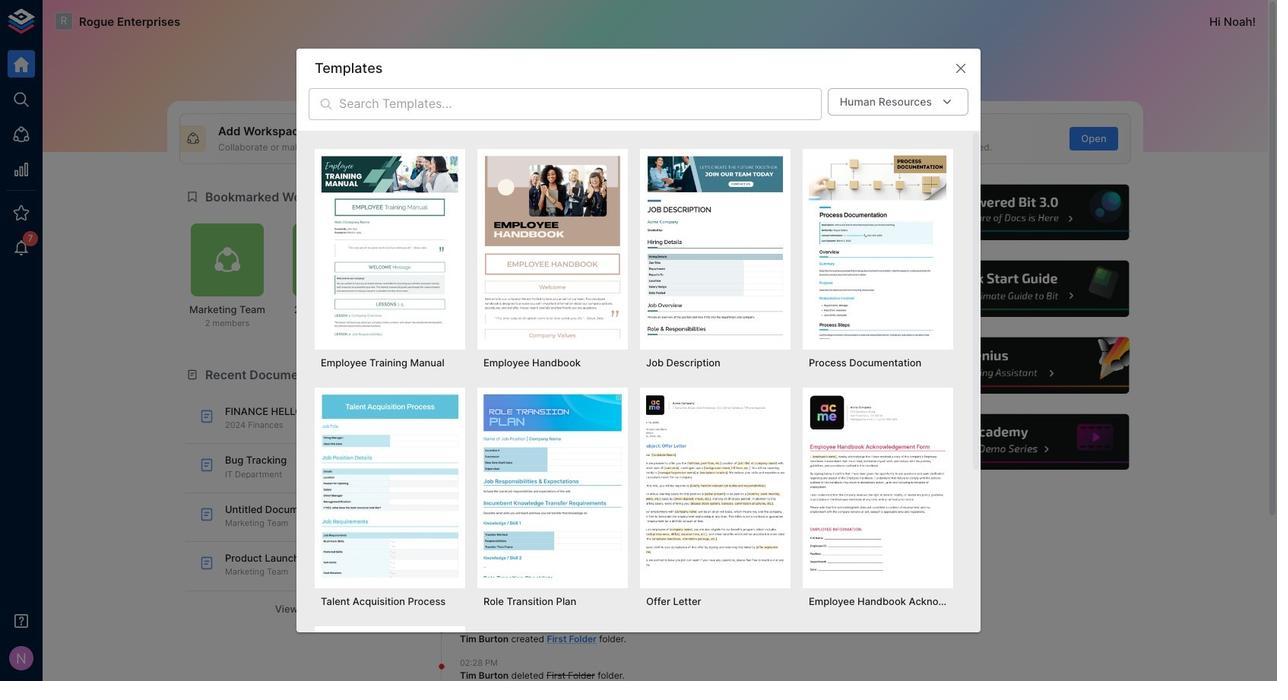 Task type: vqa. For each thing, say whether or not it's contained in the screenshot.
Bookmark "image"
no



Task type: describe. For each thing, give the bounding box(es) containing it.
performance improvement plan image
[[321, 632, 459, 681]]

Search Templates... text field
[[339, 88, 822, 120]]

employee handbook image
[[484, 155, 622, 339]]

2 help image from the top
[[902, 259, 1131, 319]]

job description image
[[646, 155, 785, 339]]

role transition plan image
[[484, 393, 622, 578]]

process documentation image
[[809, 155, 947, 339]]

4 help image from the top
[[902, 412, 1131, 472]]

3 help image from the top
[[902, 335, 1131, 396]]

talent acquisition process image
[[321, 393, 459, 578]]



Task type: locate. For each thing, give the bounding box(es) containing it.
help image
[[902, 182, 1131, 242], [902, 259, 1131, 319], [902, 335, 1131, 396], [902, 412, 1131, 472]]

offer letter image
[[646, 393, 785, 578]]

employee training manual image
[[321, 155, 459, 339]]

dialog
[[296, 48, 981, 681]]

1 help image from the top
[[902, 182, 1131, 242]]

employee handbook acknowledgement form image
[[809, 393, 947, 578]]



